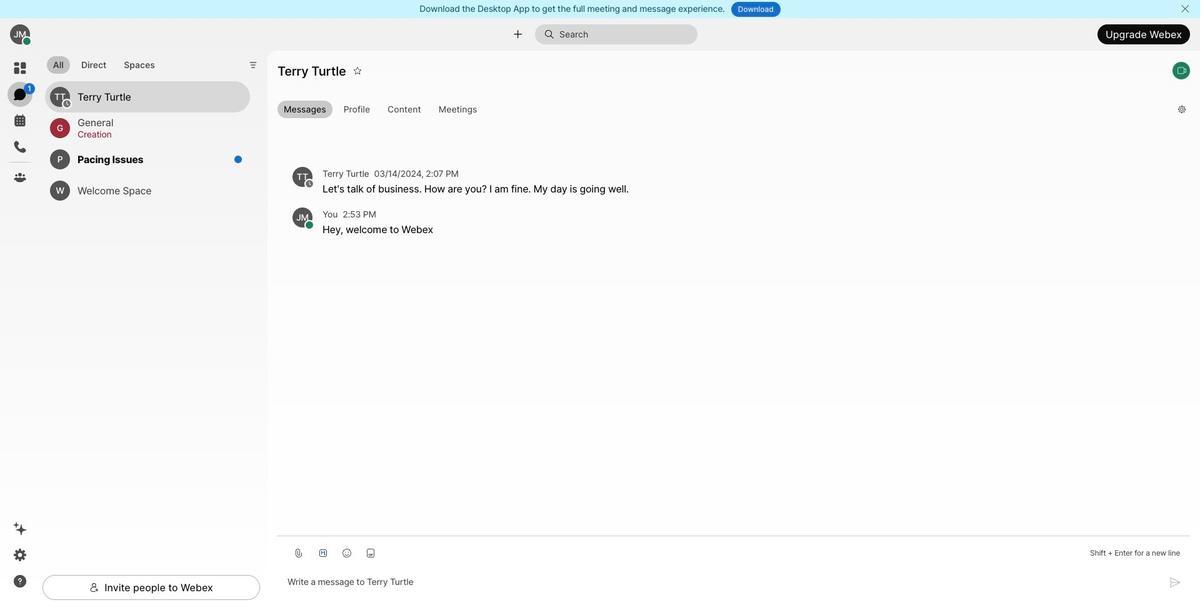 Task type: vqa. For each thing, say whether or not it's contained in the screenshot.
messaging tab
no



Task type: describe. For each thing, give the bounding box(es) containing it.
pacing issues, new messages list item
[[45, 144, 250, 175]]

general list item
[[45, 112, 250, 144]]

new messages image
[[234, 155, 243, 164]]

creation element
[[78, 127, 235, 141]]

webex tab list
[[8, 56, 35, 190]]



Task type: locate. For each thing, give the bounding box(es) containing it.
messages list
[[278, 132, 1191, 259]]

terry turtle list item
[[45, 81, 250, 112]]

message composer toolbar element
[[278, 536, 1191, 565]]

tab list
[[44, 49, 164, 78]]

group
[[278, 100, 1168, 121]]

cancel_16 image
[[1181, 4, 1190, 14]]

welcome space list item
[[45, 175, 250, 206]]

navigation
[[0, 51, 40, 605]]



